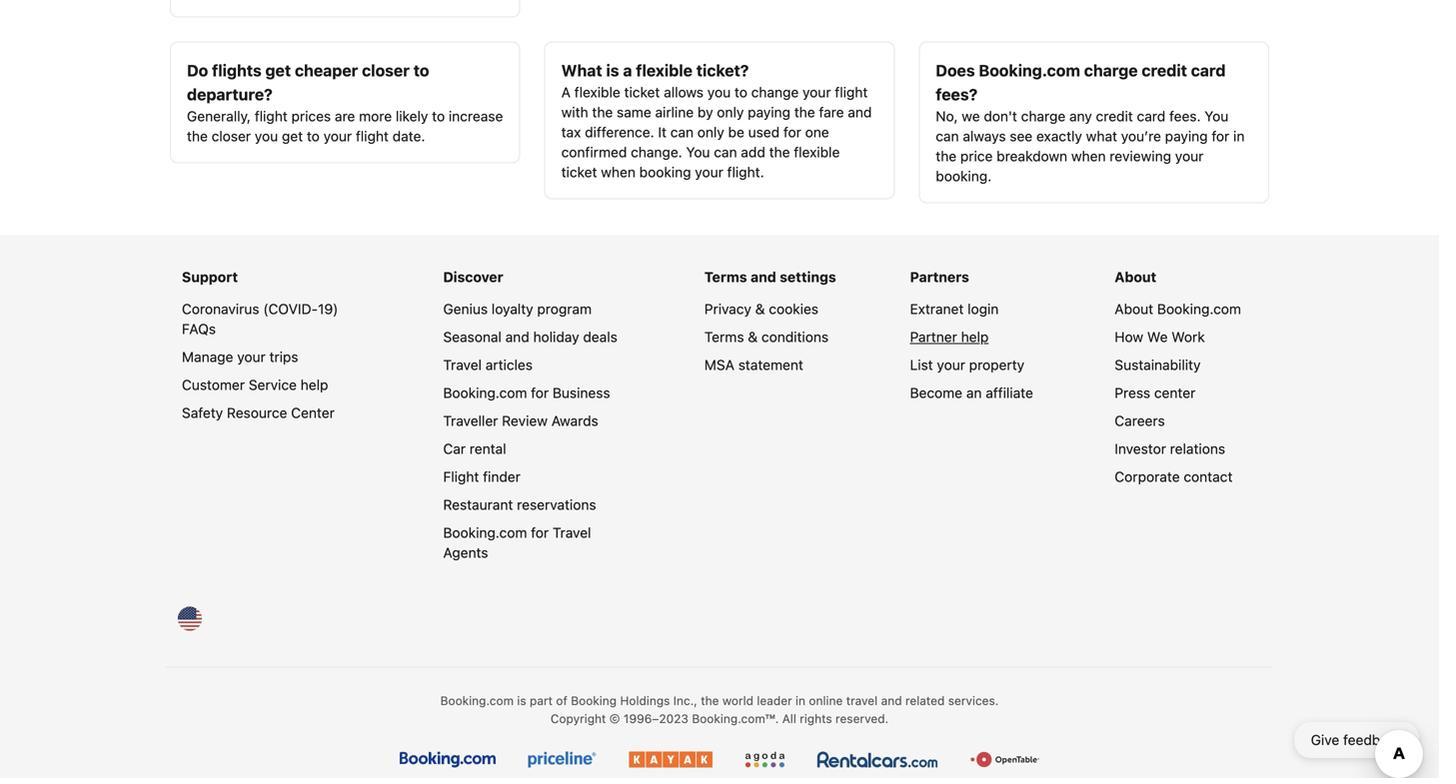 Task type: describe. For each thing, give the bounding box(es) containing it.
manage your trips link
[[182, 349, 298, 365]]

what is a flexible ticket? a flexible ticket allows you to change your flight with the same airline by only paying the fare and tax difference. it can only be used for one confirmed change. you can add the flexible ticket when booking your flight.
[[561, 61, 872, 180]]

about for about
[[1115, 269, 1156, 285]]

partners
[[910, 269, 969, 285]]

car
[[443, 441, 466, 457]]

articles
[[485, 357, 533, 373]]

fare
[[819, 104, 844, 120]]

terms & conditions
[[704, 329, 829, 345]]

be
[[728, 124, 744, 140]]

(covid-
[[263, 301, 318, 317]]

rights
[[800, 712, 832, 726]]

privacy
[[704, 301, 751, 317]]

investor relations link
[[1115, 441, 1225, 457]]

1 vertical spatial credit
[[1096, 108, 1133, 124]]

can inside does booking.com charge credit card fees? no, we don't charge any credit card fees. you can always see exactly what you're paying for in the price breakdown when reviewing your booking.
[[936, 128, 959, 144]]

to down prices
[[307, 128, 320, 144]]

traveller review awards link
[[443, 413, 598, 429]]

give feedback button
[[1295, 723, 1419, 758]]

0 vertical spatial flexible
[[636, 61, 692, 80]]

cheaper
[[295, 61, 358, 80]]

you're
[[1121, 128, 1161, 144]]

ticket?
[[696, 61, 749, 80]]

change.
[[631, 144, 682, 160]]

awards
[[551, 413, 598, 429]]

don't
[[984, 108, 1017, 124]]

list your property link
[[910, 357, 1024, 373]]

about booking.com link
[[1115, 301, 1241, 317]]

price
[[960, 148, 993, 164]]

give feedback
[[1311, 732, 1403, 748]]

flights
[[212, 61, 262, 80]]

1 vertical spatial closer
[[212, 128, 251, 144]]

leader
[[757, 694, 792, 708]]

1 vertical spatial help
[[301, 377, 328, 393]]

review
[[502, 413, 548, 429]]

0 horizontal spatial can
[[670, 124, 694, 140]]

more
[[359, 108, 392, 124]]

agents
[[443, 545, 488, 561]]

restaurant
[[443, 497, 513, 513]]

the inside do flights get cheaper closer to departure? generally, flight prices are more likely to increase the closer you get to your flight date.
[[187, 128, 208, 144]]

resource
[[227, 405, 287, 421]]

and inside booking.com is part of booking holdings inc., the world leader in online travel and related services. copyright © 1996–2023 booking.com™. all rights reserved.
[[881, 694, 902, 708]]

copyright
[[550, 712, 606, 726]]

booking
[[571, 694, 617, 708]]

extranet
[[910, 301, 964, 317]]

in inside booking.com is part of booking holdings inc., the world leader in online travel and related services. copyright © 1996–2023 booking.com™. all rights reserved.
[[796, 694, 805, 708]]

flight.
[[727, 164, 764, 180]]

msa
[[704, 357, 734, 373]]

investor
[[1115, 441, 1166, 457]]

partner help link
[[910, 329, 989, 345]]

partner help
[[910, 329, 989, 345]]

loyalty
[[492, 301, 533, 317]]

terms and settings
[[704, 269, 836, 285]]

your up "customer service help" link
[[237, 349, 266, 365]]

travel articles
[[443, 357, 533, 373]]

0 vertical spatial only
[[717, 104, 744, 120]]

booking.com for business
[[443, 385, 610, 401]]

with
[[561, 104, 588, 120]]

you inside what is a flexible ticket? a flexible ticket allows you to change your flight with the same airline by only paying the fare and tax difference. it can only be used for one confirmed change. you can add the flexible ticket when booking your flight.
[[707, 84, 731, 100]]

inc.,
[[673, 694, 697, 708]]

become an affiliate
[[910, 385, 1033, 401]]

how we work
[[1115, 329, 1205, 345]]

1 horizontal spatial help
[[961, 329, 989, 345]]

affiliate
[[986, 385, 1033, 401]]

extranet login
[[910, 301, 999, 317]]

1996–2023
[[623, 712, 688, 726]]

what
[[1086, 128, 1117, 144]]

paying inside what is a flexible ticket? a flexible ticket allows you to change your flight with the same airline by only paying the fare and tax difference. it can only be used for one confirmed change. you can add the flexible ticket when booking your flight.
[[748, 104, 790, 120]]

an
[[966, 385, 982, 401]]

discover
[[443, 269, 503, 285]]

used
[[748, 124, 780, 140]]

reviewing
[[1110, 148, 1171, 164]]

online
[[809, 694, 843, 708]]

you inside what is a flexible ticket? a flexible ticket allows you to change your flight with the same airline by only paying the fare and tax difference. it can only be used for one confirmed change. you can add the flexible ticket when booking your flight.
[[686, 144, 710, 160]]

cookies
[[769, 301, 818, 317]]

we
[[962, 108, 980, 124]]

finder
[[483, 469, 521, 485]]

customer service help link
[[182, 377, 328, 393]]

to up likely
[[413, 61, 429, 80]]

increase
[[449, 108, 503, 124]]

confirmed
[[561, 144, 627, 160]]

extranet login link
[[910, 301, 999, 317]]

the inside booking.com is part of booking holdings inc., the world leader in online travel and related services. copyright © 1996–2023 booking.com™. all rights reserved.
[[701, 694, 719, 708]]

become an affiliate link
[[910, 385, 1033, 401]]

the inside does booking.com charge credit card fees? no, we don't charge any credit card fees. you can always see exactly what you're paying for in the price breakdown when reviewing your booking.
[[936, 148, 957, 164]]

your left flight.
[[695, 164, 723, 180]]

sustainability
[[1115, 357, 1201, 373]]

world
[[722, 694, 753, 708]]

msa statement link
[[704, 357, 803, 373]]

and down genius loyalty program link
[[505, 329, 529, 345]]

flight finder
[[443, 469, 521, 485]]

1 horizontal spatial closer
[[362, 61, 410, 80]]

you inside do flights get cheaper closer to departure? generally, flight prices are more likely to increase the closer you get to your flight date.
[[255, 128, 278, 144]]

is for what
[[606, 61, 619, 80]]

to right likely
[[432, 108, 445, 124]]

msa statement
[[704, 357, 803, 373]]

terms for terms & conditions
[[704, 329, 744, 345]]

booking.com for business
[[443, 385, 527, 401]]

flight finder link
[[443, 469, 521, 485]]

your inside do flights get cheaper closer to departure? generally, flight prices are more likely to increase the closer you get to your flight date.
[[323, 128, 352, 144]]

terms for terms and settings
[[704, 269, 747, 285]]

are
[[335, 108, 355, 124]]

and up the privacy & cookies link
[[751, 269, 776, 285]]

traveller review awards
[[443, 413, 598, 429]]

press center link
[[1115, 385, 1196, 401]]

center
[[291, 405, 335, 421]]

how we work link
[[1115, 329, 1205, 345]]

1 horizontal spatial credit
[[1142, 61, 1187, 80]]

all
[[782, 712, 796, 726]]

your down partner help on the right of the page
[[937, 357, 965, 373]]

service
[[249, 377, 297, 393]]

press
[[1115, 385, 1150, 401]]

one
[[805, 124, 829, 140]]

give
[[1311, 732, 1339, 748]]



Task type: locate. For each thing, give the bounding box(es) containing it.
genius loyalty program link
[[443, 301, 592, 317]]

you right the fees.
[[1205, 108, 1228, 124]]

always
[[963, 128, 1006, 144]]

to down 'ticket?'
[[734, 84, 747, 100]]

is left the a
[[606, 61, 619, 80]]

2 terms from the top
[[704, 329, 744, 345]]

0 vertical spatial get
[[265, 61, 291, 80]]

paying inside does booking.com charge credit card fees? no, we don't charge any credit card fees. you can always see exactly what you're paying for in the price breakdown when reviewing your booking.
[[1165, 128, 1208, 144]]

terms up privacy
[[704, 269, 747, 285]]

& up msa statement
[[748, 329, 758, 345]]

difference.
[[585, 124, 654, 140]]

0 horizontal spatial ticket
[[561, 164, 597, 180]]

0 horizontal spatial you
[[686, 144, 710, 160]]

can down no,
[[936, 128, 959, 144]]

1 horizontal spatial travel
[[553, 525, 591, 541]]

reservations
[[517, 497, 596, 513]]

for right you're
[[1212, 128, 1229, 144]]

0 horizontal spatial help
[[301, 377, 328, 393]]

only up the be
[[717, 104, 744, 120]]

booking.com for business link
[[443, 385, 610, 401]]

0 vertical spatial you
[[707, 84, 731, 100]]

0 horizontal spatial when
[[601, 164, 635, 180]]

1 horizontal spatial flight
[[356, 128, 389, 144]]

for up review
[[531, 385, 549, 401]]

1 terms from the top
[[704, 269, 747, 285]]

holdings
[[620, 694, 670, 708]]

0 vertical spatial is
[[606, 61, 619, 80]]

1 vertical spatial travel
[[553, 525, 591, 541]]

partner
[[910, 329, 957, 345]]

you down 'ticket?'
[[707, 84, 731, 100]]

for inside booking.com for travel agents
[[531, 525, 549, 541]]

generally,
[[187, 108, 251, 124]]

what
[[561, 61, 602, 80]]

statement
[[738, 357, 803, 373]]

become
[[910, 385, 962, 401]]

about up about booking.com
[[1115, 269, 1156, 285]]

list
[[910, 357, 933, 373]]

1 vertical spatial in
[[796, 694, 805, 708]]

1 vertical spatial card
[[1137, 108, 1165, 124]]

faqs
[[182, 321, 216, 337]]

conditions
[[761, 329, 829, 345]]

for left one
[[783, 124, 801, 140]]

1 vertical spatial flight
[[255, 108, 288, 124]]

flight inside what is a flexible ticket? a flexible ticket allows you to change your flight with the same airline by only paying the fare and tax difference. it can only be used for one confirmed change. you can add the flexible ticket when booking your flight.
[[835, 84, 868, 100]]

the right inc.,
[[701, 694, 719, 708]]

kayak image
[[628, 752, 712, 768], [628, 752, 712, 768]]

genius loyalty program
[[443, 301, 592, 317]]

help up list your property
[[961, 329, 989, 345]]

1 vertical spatial you
[[686, 144, 710, 160]]

booking.com inside does booking.com charge credit card fees? no, we don't charge any credit card fees. you can always see exactly what you're paying for in the price breakdown when reviewing your booking.
[[979, 61, 1080, 80]]

get right flights at the left
[[265, 61, 291, 80]]

paying up used at the right of the page
[[748, 104, 790, 120]]

same
[[617, 104, 651, 120]]

1 horizontal spatial is
[[606, 61, 619, 80]]

is left the part
[[517, 694, 526, 708]]

help up 'center'
[[301, 377, 328, 393]]

booking.com for part
[[440, 694, 514, 708]]

1 vertical spatial paying
[[1165, 128, 1208, 144]]

0 vertical spatial charge
[[1084, 61, 1138, 80]]

0 vertical spatial card
[[1191, 61, 1226, 80]]

0 vertical spatial ticket
[[624, 84, 660, 100]]

travel down reservations
[[553, 525, 591, 541]]

2 about from the top
[[1115, 301, 1153, 317]]

booking.com inside booking.com is part of booking holdings inc., the world leader in online travel and related services. copyright © 1996–2023 booking.com™. all rights reserved.
[[440, 694, 514, 708]]

reserved.
[[835, 712, 889, 726]]

ticket down the confirmed
[[561, 164, 597, 180]]

and right travel
[[881, 694, 902, 708]]

& up terms & conditions link
[[755, 301, 765, 317]]

safety
[[182, 405, 223, 421]]

1 horizontal spatial paying
[[1165, 128, 1208, 144]]

when inside does booking.com charge credit card fees? no, we don't charge any credit card fees. you can always see exactly what you're paying for in the price breakdown when reviewing your booking.
[[1071, 148, 1106, 164]]

1 vertical spatial get
[[282, 128, 303, 144]]

booking.com for travel agents
[[443, 525, 591, 561]]

settings
[[780, 269, 836, 285]]

corporate
[[1115, 469, 1180, 485]]

for inside what is a flexible ticket? a flexible ticket allows you to change your flight with the same airline by only paying the fare and tax difference. it can only be used for one confirmed change. you can add the flexible ticket when booking your flight.
[[783, 124, 801, 140]]

is for booking.com
[[517, 694, 526, 708]]

booking.com for travel
[[443, 525, 527, 541]]

0 horizontal spatial is
[[517, 694, 526, 708]]

card up the fees.
[[1191, 61, 1226, 80]]

privacy & cookies link
[[704, 301, 818, 317]]

closer
[[362, 61, 410, 80], [212, 128, 251, 144]]

business
[[553, 385, 610, 401]]

booking.com left the part
[[440, 694, 514, 708]]

agoda image
[[744, 752, 785, 768], [744, 752, 785, 768]]

rental
[[470, 441, 506, 457]]

credit up the fees.
[[1142, 61, 1187, 80]]

a
[[561, 84, 571, 100]]

booking.com image
[[400, 752, 496, 768], [400, 752, 496, 768]]

flight
[[835, 84, 868, 100], [255, 108, 288, 124], [356, 128, 389, 144]]

1 horizontal spatial you
[[1205, 108, 1228, 124]]

only
[[717, 104, 744, 120], [697, 124, 724, 140]]

coronavirus (covid-19) faqs
[[182, 301, 338, 337]]

0 vertical spatial closer
[[362, 61, 410, 80]]

charge up exactly
[[1021, 108, 1066, 124]]

when
[[1071, 148, 1106, 164], [601, 164, 635, 180]]

date.
[[392, 128, 425, 144]]

booking.com down travel articles link
[[443, 385, 527, 401]]

careers link
[[1115, 413, 1165, 429]]

in up all
[[796, 694, 805, 708]]

to inside what is a flexible ticket? a flexible ticket allows you to change your flight with the same airline by only paying the fare and tax difference. it can only be used for one confirmed change. you can add the flexible ticket when booking your flight.
[[734, 84, 747, 100]]

travel inside booking.com for travel agents
[[553, 525, 591, 541]]

1 vertical spatial charge
[[1021, 108, 1066, 124]]

charge up "any"
[[1084, 61, 1138, 80]]

0 horizontal spatial credit
[[1096, 108, 1133, 124]]

flight left prices
[[255, 108, 288, 124]]

booking.com up don't
[[979, 61, 1080, 80]]

2 horizontal spatial can
[[936, 128, 959, 144]]

0 horizontal spatial card
[[1137, 108, 1165, 124]]

the up difference. in the left top of the page
[[592, 104, 613, 120]]

the up one
[[794, 104, 815, 120]]

in right you're
[[1233, 128, 1245, 144]]

1 horizontal spatial in
[[1233, 128, 1245, 144]]

about up how
[[1115, 301, 1153, 317]]

is
[[606, 61, 619, 80], [517, 694, 526, 708]]

0 vertical spatial travel
[[443, 357, 482, 373]]

booking.com inside booking.com for travel agents
[[443, 525, 527, 541]]

2 horizontal spatial flight
[[835, 84, 868, 100]]

the down generally,
[[187, 128, 208, 144]]

work
[[1171, 329, 1205, 345]]

flexible down what
[[574, 84, 620, 100]]

& for privacy
[[755, 301, 765, 317]]

1 horizontal spatial when
[[1071, 148, 1106, 164]]

charge
[[1084, 61, 1138, 80], [1021, 108, 1066, 124]]

your down the fees.
[[1175, 148, 1204, 164]]

customer service help
[[182, 377, 328, 393]]

1 about from the top
[[1115, 269, 1156, 285]]

1 horizontal spatial charge
[[1084, 61, 1138, 80]]

login
[[968, 301, 999, 317]]

1 vertical spatial is
[[517, 694, 526, 708]]

is inside what is a flexible ticket? a flexible ticket allows you to change your flight with the same airline by only paying the fare and tax difference. it can only be used for one confirmed change. you can add the flexible ticket when booking your flight.
[[606, 61, 619, 80]]

you up booking
[[686, 144, 710, 160]]

booking.com is part of booking holdings inc., the world leader in online travel and related services. copyright © 1996–2023 booking.com™. all rights reserved.
[[440, 694, 999, 726]]

0 vertical spatial &
[[755, 301, 765, 317]]

1 vertical spatial &
[[748, 329, 758, 345]]

card up you're
[[1137, 108, 1165, 124]]

your up fare
[[803, 84, 831, 100]]

1 horizontal spatial can
[[714, 144, 737, 160]]

about booking.com
[[1115, 301, 1241, 317]]

0 horizontal spatial you
[[255, 128, 278, 144]]

paying down the fees.
[[1165, 128, 1208, 144]]

is inside booking.com is part of booking holdings inc., the world leader in online travel and related services. copyright © 1996–2023 booking.com™. all rights reserved.
[[517, 694, 526, 708]]

1 vertical spatial ticket
[[561, 164, 597, 180]]

seasonal and holiday deals
[[443, 329, 617, 345]]

any
[[1069, 108, 1092, 124]]

services.
[[948, 694, 999, 708]]

closer down generally,
[[212, 128, 251, 144]]

1 horizontal spatial flexible
[[636, 61, 692, 80]]

1 vertical spatial about
[[1115, 301, 1153, 317]]

0 horizontal spatial paying
[[748, 104, 790, 120]]

©
[[609, 712, 620, 726]]

1 vertical spatial you
[[255, 128, 278, 144]]

19)
[[318, 301, 338, 317]]

the up booking.
[[936, 148, 957, 164]]

0 vertical spatial you
[[1205, 108, 1228, 124]]

1 horizontal spatial you
[[707, 84, 731, 100]]

genius
[[443, 301, 488, 317]]

& for terms
[[748, 329, 758, 345]]

car rental link
[[443, 441, 506, 457]]

paying
[[748, 104, 790, 120], [1165, 128, 1208, 144]]

terms
[[704, 269, 747, 285], [704, 329, 744, 345]]

allows
[[664, 84, 704, 100]]

ticket up same
[[624, 84, 660, 100]]

in inside does booking.com charge credit card fees? no, we don't charge any credit card fees. you can always see exactly what you're paying for in the price breakdown when reviewing your booking.
[[1233, 128, 1245, 144]]

0 vertical spatial credit
[[1142, 61, 1187, 80]]

ticket
[[624, 84, 660, 100], [561, 164, 597, 180]]

can down the be
[[714, 144, 737, 160]]

flight up fare
[[835, 84, 868, 100]]

flight down the "more"
[[356, 128, 389, 144]]

privacy & cookies
[[704, 301, 818, 317]]

0 vertical spatial paying
[[748, 104, 790, 120]]

flexible up allows
[[636, 61, 692, 80]]

booking.com up work
[[1157, 301, 1241, 317]]

and right fare
[[848, 104, 872, 120]]

rentalcars image
[[817, 752, 938, 768], [817, 752, 938, 768]]

0 horizontal spatial travel
[[443, 357, 482, 373]]

and
[[848, 104, 872, 120], [751, 269, 776, 285], [505, 329, 529, 345], [881, 694, 902, 708]]

0 vertical spatial in
[[1233, 128, 1245, 144]]

terms & conditions link
[[704, 329, 829, 345]]

0 vertical spatial flight
[[835, 84, 868, 100]]

likely
[[396, 108, 428, 124]]

see
[[1010, 128, 1033, 144]]

1 vertical spatial terms
[[704, 329, 744, 345]]

for inside does booking.com charge credit card fees? no, we don't charge any credit card fees. you can always see exactly what you're paying for in the price breakdown when reviewing your booking.
[[1212, 128, 1229, 144]]

0 horizontal spatial in
[[796, 694, 805, 708]]

seasonal
[[443, 329, 502, 345]]

priceline.com image
[[528, 752, 596, 768], [528, 752, 596, 768]]

terms down privacy
[[704, 329, 744, 345]]

when inside what is a flexible ticket? a flexible ticket allows you to change your flight with the same airline by only paying the fare and tax difference. it can only be used for one confirmed change. you can add the flexible ticket when booking your flight.
[[601, 164, 635, 180]]

part
[[530, 694, 553, 708]]

property
[[969, 357, 1024, 373]]

1 vertical spatial only
[[697, 124, 724, 140]]

travel down the seasonal
[[443, 357, 482, 373]]

0 horizontal spatial flight
[[255, 108, 288, 124]]

opentable image
[[970, 752, 1039, 768], [970, 752, 1039, 768]]

1 horizontal spatial card
[[1191, 61, 1226, 80]]

0 vertical spatial about
[[1115, 269, 1156, 285]]

exactly
[[1036, 128, 1082, 144]]

0 horizontal spatial closer
[[212, 128, 251, 144]]

get down prices
[[282, 128, 303, 144]]

1 vertical spatial flexible
[[574, 84, 620, 100]]

your down "are"
[[323, 128, 352, 144]]

2 vertical spatial flight
[[356, 128, 389, 144]]

2 vertical spatial flexible
[[794, 144, 840, 160]]

2 horizontal spatial flexible
[[794, 144, 840, 160]]

when down what
[[1071, 148, 1106, 164]]

0 horizontal spatial charge
[[1021, 108, 1066, 124]]

0 vertical spatial terms
[[704, 269, 747, 285]]

the
[[592, 104, 613, 120], [794, 104, 815, 120], [187, 128, 208, 144], [769, 144, 790, 160], [936, 148, 957, 164], [701, 694, 719, 708]]

manage your trips
[[182, 349, 298, 365]]

can right 'it'
[[670, 124, 694, 140]]

investor relations
[[1115, 441, 1225, 457]]

we
[[1147, 329, 1168, 345]]

the down used at the right of the page
[[769, 144, 790, 160]]

you inside does booking.com charge credit card fees? no, we don't charge any credit card fees. you can always see exactly what you're paying for in the price breakdown when reviewing your booking.
[[1205, 108, 1228, 124]]

booking.com up agents
[[443, 525, 527, 541]]

help
[[961, 329, 989, 345], [301, 377, 328, 393]]

flexible down one
[[794, 144, 840, 160]]

safety resource center
[[182, 405, 335, 421]]

credit up what
[[1096, 108, 1133, 124]]

about for about booking.com
[[1115, 301, 1153, 317]]

1 horizontal spatial ticket
[[624, 84, 660, 100]]

you down departure?
[[255, 128, 278, 144]]

only down by
[[697, 124, 724, 140]]

when down the confirmed
[[601, 164, 635, 180]]

booking
[[639, 164, 691, 180]]

and inside what is a flexible ticket? a flexible ticket allows you to change your flight with the same airline by only paying the fare and tax difference. it can only be used for one confirmed change. you can add the flexible ticket when booking your flight.
[[848, 104, 872, 120]]

airline
[[655, 104, 694, 120]]

booking.com™.
[[692, 712, 779, 726]]

for down reservations
[[531, 525, 549, 541]]

0 horizontal spatial flexible
[[574, 84, 620, 100]]

0 vertical spatial help
[[961, 329, 989, 345]]

customer
[[182, 377, 245, 393]]

your inside does booking.com charge credit card fees? no, we don't charge any credit card fees. you can always see exactly what you're paying for in the price breakdown when reviewing your booking.
[[1175, 148, 1204, 164]]

restaurant reservations link
[[443, 497, 596, 513]]

flexible
[[636, 61, 692, 80], [574, 84, 620, 100], [794, 144, 840, 160]]

closer up the "more"
[[362, 61, 410, 80]]

seasonal and holiday deals link
[[443, 329, 617, 345]]



Task type: vqa. For each thing, say whether or not it's contained in the screenshot.
bottommost get
yes



